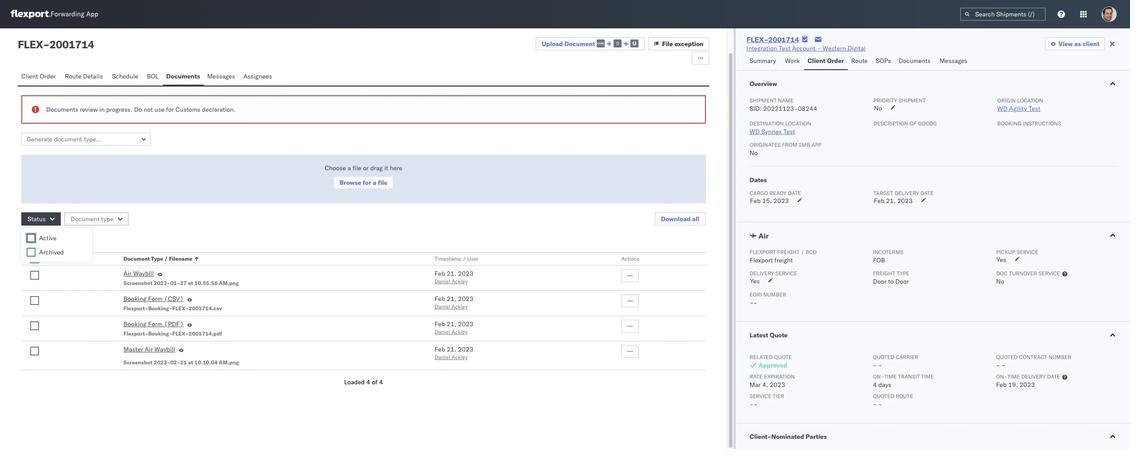 Task type: locate. For each thing, give the bounding box(es) containing it.
time for on-time delivery date
[[1007, 374, 1020, 380]]

client
[[808, 57, 826, 65], [21, 72, 38, 80]]

client order for the left client order button
[[21, 72, 56, 80]]

sops
[[876, 57, 891, 65]]

am.png right 10.10.04
[[219, 359, 239, 366]]

0 vertical spatial test
[[779, 44, 791, 52]]

flex-2001714 link
[[747, 35, 799, 44]]

1 booking from the top
[[124, 295, 146, 303]]

origin
[[997, 97, 1016, 104]]

1 vertical spatial documents
[[166, 72, 200, 80]]

0 horizontal spatial waybill
[[133, 270, 154, 278]]

related quote
[[750, 354, 792, 361]]

documents left 'review'
[[46, 106, 78, 114]]

1 vertical spatial 2023-
[[154, 359, 170, 366]]

details
[[83, 72, 103, 80]]

0 horizontal spatial time
[[884, 374, 897, 380]]

order down "flex - 2001714"
[[40, 72, 56, 80]]

form
[[148, 295, 162, 303], [148, 320, 162, 328]]

0 horizontal spatial wd
[[750, 128, 760, 136]]

0 vertical spatial yes
[[997, 256, 1006, 264]]

to
[[888, 278, 894, 286]]

1 vertical spatial document
[[71, 215, 100, 223]]

2 horizontal spatial /
[[801, 249, 804, 256]]

browse for a file
[[340, 179, 388, 187]]

21, for booking form (csv)
[[447, 295, 456, 303]]

account
[[792, 44, 816, 52]]

2 flexport- from the top
[[124, 331, 148, 337]]

app right 'smb'
[[812, 142, 822, 148]]

0 horizontal spatial door
[[873, 278, 887, 286]]

turnover
[[1009, 270, 1037, 277]]

bol
[[147, 72, 159, 80]]

0 vertical spatial file
[[353, 164, 361, 172]]

screenshot down the 'air waybill' at the bottom left of the page
[[124, 280, 152, 287]]

1 daniel from the top
[[435, 278, 450, 285]]

-
[[43, 38, 49, 51], [817, 44, 821, 52], [750, 299, 754, 307], [754, 299, 757, 307], [873, 362, 877, 370], [878, 362, 882, 370], [996, 362, 1000, 370], [1002, 362, 1006, 370], [750, 401, 754, 409], [754, 401, 757, 409], [873, 401, 877, 409], [878, 401, 882, 409]]

date down number
[[1047, 374, 1060, 380]]

air inside button
[[759, 232, 769, 240]]

a down drag on the left top of the page
[[373, 179, 376, 187]]

1 horizontal spatial yes
[[997, 256, 1006, 264]]

2 screenshot from the top
[[124, 359, 152, 366]]

1 horizontal spatial delivery
[[1021, 374, 1046, 380]]

on- inside on-time transit time 4 days
[[873, 374, 884, 380]]

date
[[788, 190, 801, 197], [921, 190, 934, 197], [1047, 374, 1060, 380]]

shipment
[[750, 97, 777, 104]]

1 am.png from the top
[[219, 280, 239, 287]]

flex - 2001714
[[18, 38, 94, 51]]

1 vertical spatial booking
[[124, 320, 146, 328]]

yes down delivery
[[750, 277, 760, 285]]

flex-2001714
[[747, 35, 799, 44]]

1 vertical spatial form
[[148, 320, 162, 328]]

documents button up overview button on the right of page
[[895, 53, 936, 70]]

waybill up 02-
[[154, 346, 175, 354]]

1 vertical spatial no
[[750, 149, 758, 157]]

choose
[[325, 164, 346, 172]]

location for wd agility test
[[1017, 97, 1043, 104]]

am.png for screenshot 2023-02-21 at 10.10.04 am.png
[[219, 359, 239, 366]]

documents
[[899, 57, 931, 65], [166, 72, 200, 80], [46, 106, 78, 114]]

type inside freight type door to door
[[897, 270, 909, 277]]

1 screenshot from the top
[[124, 280, 152, 287]]

1 horizontal spatial air
[[145, 346, 153, 354]]

0 vertical spatial client
[[808, 57, 826, 65]]

test up booking instructions
[[1029, 105, 1040, 113]]

exception
[[675, 40, 704, 48]]

location for wd synnex test
[[785, 120, 811, 127]]

2 am.png from the top
[[219, 359, 239, 366]]

0 horizontal spatial messages button
[[204, 68, 240, 86]]

waybill down type
[[133, 270, 154, 278]]

shipment
[[899, 97, 926, 104]]

screenshot for screenshot 2023-01-27 at 10.55.56 am.png
[[124, 280, 152, 287]]

flex- for booking form (pdf)
[[172, 331, 189, 337]]

time up 19,
[[1007, 374, 1020, 380]]

1 form from the top
[[148, 295, 162, 303]]

1 horizontal spatial route
[[851, 57, 868, 65]]

of right loaded
[[372, 378, 378, 386]]

no down originates
[[750, 149, 758, 157]]

quoted inside quoted contract number - - rate expiration mar 4, 2023
[[996, 354, 1018, 361]]

1 horizontal spatial location
[[1017, 97, 1043, 104]]

messages up declaration.
[[207, 72, 235, 80]]

flexport- up master
[[124, 331, 148, 337]]

1 vertical spatial order
[[40, 72, 56, 80]]

booking for booking form (pdf)
[[124, 320, 146, 328]]

air right master
[[145, 346, 153, 354]]

forwarding
[[51, 10, 84, 18]]

0 horizontal spatial document
[[71, 215, 100, 223]]

delivery
[[895, 190, 919, 197], [1021, 374, 1046, 380]]

quoted route - -
[[873, 393, 913, 409]]

1 time from the left
[[884, 374, 897, 380]]

pickup service
[[996, 249, 1038, 256]]

integration test account - western digital link
[[747, 44, 866, 53]]

wd down origin
[[997, 105, 1008, 113]]

booking- down booking form (pdf)
[[148, 331, 172, 337]]

quoted for quoted route - -
[[873, 393, 894, 400]]

1 horizontal spatial wd
[[997, 105, 1008, 113]]

service
[[750, 393, 771, 400]]

2 form from the top
[[148, 320, 162, 328]]

transit
[[898, 374, 920, 380]]

air down document type / filename
[[124, 270, 132, 278]]

contract
[[1019, 354, 1047, 361]]

1 horizontal spatial type
[[897, 270, 909, 277]]

screenshot down master
[[124, 359, 152, 366]]

test for wd agility test
[[1029, 105, 1040, 113]]

messages up overview button on the right of page
[[940, 57, 968, 65]]

no down priority
[[874, 104, 882, 112]]

document for document type / filename
[[124, 256, 150, 262]]

door right to
[[895, 278, 909, 286]]

3 ackley from the top
[[452, 329, 468, 335]]

freight left bco
[[777, 249, 800, 256]]

doc turnover service
[[996, 270, 1060, 277]]

freight up delivery service
[[775, 256, 793, 264]]

messages button up overview button on the right of page
[[936, 53, 972, 70]]

21, for booking form (pdf)
[[447, 320, 456, 328]]

screenshot 2023-01-27 at 10.55.56 am.png
[[124, 280, 239, 287]]

route down digital
[[851, 57, 868, 65]]

assignees
[[243, 72, 272, 80]]

1 booking- from the top
[[148, 305, 172, 312]]

/ left bco
[[801, 249, 804, 256]]

master air waybill
[[124, 346, 175, 354]]

feb 21, 2023 daniel ackley for booking form (pdf)
[[435, 320, 473, 335]]

file left or at the top left of the page
[[353, 164, 361, 172]]

ackley for booking form (pdf)
[[452, 329, 468, 335]]

archived
[[39, 248, 64, 256]]

time right transit
[[921, 374, 934, 380]]

1 horizontal spatial /
[[463, 256, 466, 262]]

0 vertical spatial wd
[[997, 105, 1008, 113]]

flexport- for booking form (csv)
[[124, 305, 148, 312]]

all
[[692, 215, 700, 223]]

app right forwarding
[[86, 10, 98, 18]]

flex- up integration
[[747, 35, 768, 44]]

2 horizontal spatial air
[[759, 232, 769, 240]]

booking- down booking form (csv)
[[148, 305, 172, 312]]

2 on- from the left
[[996, 374, 1007, 380]]

on-time transit time 4 days
[[873, 374, 934, 389]]

/ inside button
[[164, 256, 168, 262]]

1 vertical spatial route
[[65, 72, 81, 80]]

service tier --
[[750, 393, 784, 409]]

daniel for booking form (pdf)
[[435, 329, 450, 335]]

type
[[101, 215, 113, 223], [897, 270, 909, 277]]

0 vertical spatial type
[[101, 215, 113, 223]]

4 ackley from the top
[[452, 354, 468, 361]]

4 daniel from the top
[[435, 354, 450, 361]]

delivery down contract
[[1021, 374, 1046, 380]]

documents button right bol
[[163, 68, 204, 86]]

number
[[763, 292, 786, 298]]

01-
[[170, 280, 180, 287]]

timestamp / user button
[[433, 254, 604, 263]]

quoted for quoted carrier - -
[[873, 354, 894, 361]]

2 at from the top
[[188, 359, 193, 366]]

booking instructions
[[997, 120, 1061, 127]]

/ inside flexport freight / bco flexport freight
[[801, 249, 804, 256]]

service up doc turnover service
[[1017, 249, 1038, 256]]

4,
[[762, 381, 768, 389]]

1 vertical spatial waybill
[[154, 346, 175, 354]]

1 horizontal spatial 2001714
[[768, 35, 799, 44]]

quoted left contract
[[996, 354, 1018, 361]]

0 vertical spatial flexport-
[[124, 305, 148, 312]]

client order down western
[[808, 57, 844, 65]]

1 2023- from the top
[[154, 280, 170, 287]]

order down western
[[827, 57, 844, 65]]

delivery up the feb 21, 2023
[[895, 190, 919, 197]]

flex- down (pdf)
[[172, 331, 189, 337]]

service right turnover
[[1039, 270, 1060, 277]]

1 vertical spatial flexport
[[750, 256, 773, 264]]

flexport. image
[[11, 10, 51, 19]]

quoted down days
[[873, 393, 894, 400]]

/
[[801, 249, 804, 256], [164, 256, 168, 262], [463, 256, 466, 262]]

at right 21
[[188, 359, 193, 366]]

route left details
[[65, 72, 81, 80]]

test up work on the right top of page
[[779, 44, 791, 52]]

1 on- from the left
[[873, 374, 884, 380]]

documents review in progress. do not use for customs declaration.
[[46, 106, 236, 114]]

2 booking from the top
[[124, 320, 146, 328]]

date for feb 21, 2023
[[921, 190, 934, 197]]

service for pickup service
[[1017, 249, 1038, 256]]

ackley
[[452, 278, 468, 285], [452, 303, 468, 310], [452, 329, 468, 335], [452, 354, 468, 361]]

0 vertical spatial app
[[86, 10, 98, 18]]

location inside origin location wd agility test
[[1017, 97, 1043, 104]]

2 feb 21, 2023 daniel ackley from the top
[[435, 295, 473, 310]]

quoted left carrier
[[873, 354, 894, 361]]

am.png right 10.55.56
[[219, 280, 239, 287]]

booking for booking form (csv)
[[124, 295, 146, 303]]

bol button
[[143, 68, 163, 86]]

files
[[51, 235, 64, 243]]

2 2023- from the top
[[154, 359, 170, 366]]

download all
[[661, 215, 700, 223]]

1 horizontal spatial document
[[124, 256, 150, 262]]

client order for rightmost client order button
[[808, 57, 844, 65]]

for inside 'button'
[[363, 179, 371, 187]]

2001714 down forwarding app
[[49, 38, 94, 51]]

flexport
[[750, 249, 776, 256], [750, 256, 773, 264]]

on- for on-time delivery date
[[996, 374, 1007, 380]]

flex- down (csv)
[[172, 305, 189, 312]]

or
[[363, 164, 369, 172]]

status
[[28, 215, 46, 223]]

2 vertical spatial test
[[783, 128, 795, 136]]

2 daniel from the top
[[435, 303, 450, 310]]

/ right type
[[164, 256, 168, 262]]

0 vertical spatial of
[[910, 120, 917, 127]]

1 horizontal spatial door
[[895, 278, 909, 286]]

booking down air waybill link
[[124, 295, 146, 303]]

2 booking- from the top
[[148, 331, 172, 337]]

1 horizontal spatial time
[[921, 374, 934, 380]]

client order
[[808, 57, 844, 65], [21, 72, 56, 80]]

eori
[[750, 292, 762, 298]]

0 vertical spatial at
[[188, 280, 193, 287]]

order for rightmost client order button
[[827, 57, 844, 65]]

client down "integration test account - western digital"
[[808, 57, 826, 65]]

1 horizontal spatial messages
[[940, 57, 968, 65]]

yes for delivery
[[750, 277, 760, 285]]

time for on-time transit time 4 days
[[884, 374, 897, 380]]

1 vertical spatial flexport-
[[124, 331, 148, 337]]

1 horizontal spatial waybill
[[154, 346, 175, 354]]

type inside button
[[101, 215, 113, 223]]

None checkbox
[[27, 234, 35, 243], [30, 255, 39, 264], [30, 271, 39, 280], [30, 322, 39, 331], [30, 347, 39, 356], [27, 234, 35, 243], [30, 255, 39, 264], [30, 271, 39, 280], [30, 322, 39, 331], [30, 347, 39, 356]]

service down flexport freight / bco flexport freight
[[776, 270, 797, 277]]

destination
[[750, 120, 784, 127]]

1 vertical spatial of
[[372, 378, 378, 386]]

view as client button
[[1045, 37, 1105, 51]]

client down flex
[[21, 72, 38, 80]]

2023- down the master air waybill link
[[154, 359, 170, 366]]

0 horizontal spatial air
[[124, 270, 132, 278]]

0 horizontal spatial location
[[785, 120, 811, 127]]

/ inside button
[[463, 256, 466, 262]]

booking up master
[[124, 320, 146, 328]]

1 horizontal spatial a
[[373, 179, 376, 187]]

1 horizontal spatial client order button
[[804, 53, 848, 70]]

latest
[[750, 331, 768, 339]]

on-time delivery date
[[996, 374, 1060, 380]]

location down 08244
[[785, 120, 811, 127]]

0 vertical spatial air
[[759, 232, 769, 240]]

1 at from the top
[[188, 280, 193, 287]]

target
[[874, 190, 893, 197]]

2023 inside quoted contract number - - rate expiration mar 4, 2023
[[770, 381, 785, 389]]

0 vertical spatial documents
[[899, 57, 931, 65]]

1 flexport- from the top
[[124, 305, 148, 312]]

client order down flex
[[21, 72, 56, 80]]

0 vertical spatial document
[[564, 40, 595, 48]]

1 horizontal spatial on-
[[996, 374, 1007, 380]]

0 vertical spatial flex-
[[747, 35, 768, 44]]

1 horizontal spatial client order
[[808, 57, 844, 65]]

on- up days
[[873, 374, 884, 380]]

ackley for air waybill
[[452, 278, 468, 285]]

0 horizontal spatial order
[[40, 72, 56, 80]]

flexport- for booking form (pdf)
[[124, 331, 148, 337]]

at right 27
[[188, 280, 193, 287]]

upload document
[[542, 40, 595, 48]]

2023- up booking form (csv)
[[154, 280, 170, 287]]

1 horizontal spatial date
[[921, 190, 934, 197]]

form for (csv)
[[148, 295, 162, 303]]

2001714
[[768, 35, 799, 44], [49, 38, 94, 51]]

dates
[[750, 176, 767, 184]]

1 flexport from the top
[[750, 249, 776, 256]]

instructions
[[1023, 120, 1061, 127]]

1 vertical spatial am.png
[[219, 359, 239, 366]]

download
[[661, 215, 691, 223]]

booking form (pdf) link
[[124, 320, 184, 331]]

messages button
[[936, 53, 972, 70], [204, 68, 240, 86]]

date right ready
[[788, 190, 801, 197]]

wd inside origin location wd agility test
[[997, 105, 1008, 113]]

0 horizontal spatial delivery
[[895, 190, 919, 197]]

messages button up declaration.
[[204, 68, 240, 86]]

quoted inside quoted route - -
[[873, 393, 894, 400]]

test up from
[[783, 128, 795, 136]]

form left (csv)
[[148, 295, 162, 303]]

1 vertical spatial app
[[812, 142, 822, 148]]

client-
[[750, 433, 771, 441]]

incoterms
[[873, 249, 904, 256]]

1 feb 21, 2023 daniel ackley from the top
[[435, 270, 473, 285]]

documents button
[[895, 53, 936, 70], [163, 68, 204, 86]]

/ left user
[[463, 256, 466, 262]]

/ for flexport freight / bco flexport freight
[[801, 249, 804, 256]]

1 vertical spatial wd
[[750, 128, 760, 136]]

0 vertical spatial freight
[[777, 249, 800, 256]]

air up flexport freight / bco flexport freight
[[759, 232, 769, 240]]

location up the wd agility test "link"
[[1017, 97, 1043, 104]]

0 horizontal spatial type
[[101, 215, 113, 223]]

do
[[134, 106, 142, 114]]

0 vertical spatial location
[[1017, 97, 1043, 104]]

0 vertical spatial messages
[[940, 57, 968, 65]]

0 vertical spatial order
[[827, 57, 844, 65]]

on- up feb 19, 2023
[[996, 374, 1007, 380]]

date up air button
[[921, 190, 934, 197]]

flex- for booking form (csv)
[[172, 305, 189, 312]]

0 vertical spatial route
[[851, 57, 868, 65]]

0 vertical spatial booking
[[124, 295, 146, 303]]

2 vertical spatial no
[[996, 278, 1004, 286]]

2 vertical spatial document
[[124, 256, 150, 262]]

form left (pdf)
[[148, 320, 162, 328]]

no
[[874, 104, 882, 112], [750, 149, 758, 157], [996, 278, 1004, 286]]

agility
[[1009, 105, 1027, 113]]

1 vertical spatial type
[[897, 270, 909, 277]]

2 ackley from the top
[[452, 303, 468, 310]]

daniel for booking form (csv)
[[435, 303, 450, 310]]

no down doc
[[996, 278, 1004, 286]]

1 horizontal spatial client
[[808, 57, 826, 65]]

for right use
[[166, 106, 174, 114]]

client order button down western
[[804, 53, 848, 70]]

0 horizontal spatial documents
[[46, 106, 78, 114]]

1 horizontal spatial of
[[910, 120, 917, 127]]

documents right bol button
[[166, 72, 200, 80]]

for down or at the top left of the page
[[363, 179, 371, 187]]

user
[[467, 256, 479, 262]]

at for 10.55.56
[[188, 280, 193, 287]]

1 ackley from the top
[[452, 278, 468, 285]]

parties
[[806, 433, 827, 441]]

daniel
[[435, 278, 450, 285], [435, 303, 450, 310], [435, 329, 450, 335], [435, 354, 450, 361]]

service for delivery service
[[776, 270, 797, 277]]

name
[[778, 97, 794, 104]]

0 vertical spatial 2023-
[[154, 280, 170, 287]]

1 vertical spatial air
[[124, 270, 132, 278]]

client order button down flex
[[18, 68, 61, 86]]

0 vertical spatial booking-
[[148, 305, 172, 312]]

1 horizontal spatial messages button
[[936, 53, 972, 70]]

freight type door to door
[[873, 270, 909, 286]]

2023- for 02-
[[154, 359, 170, 366]]

1 vertical spatial file
[[378, 179, 388, 187]]

for
[[166, 106, 174, 114], [363, 179, 371, 187]]

originates from smb app no
[[750, 142, 822, 157]]

1 vertical spatial at
[[188, 359, 193, 366]]

flexport- down booking form (csv)
[[124, 305, 148, 312]]

0 horizontal spatial 2001714
[[49, 38, 94, 51]]

wd inside destination location wd synnex test
[[750, 128, 760, 136]]

description of goods
[[874, 120, 937, 127]]

yes down pickup
[[997, 256, 1006, 264]]

wd synnex test link
[[750, 128, 795, 136]]

0 vertical spatial client order
[[808, 57, 844, 65]]

test inside origin location wd agility test
[[1029, 105, 1040, 113]]

quoted carrier - -
[[873, 354, 918, 370]]

1 horizontal spatial documents button
[[895, 53, 936, 70]]

1 vertical spatial delivery
[[1021, 374, 1046, 380]]

documents up overview button on the right of page
[[899, 57, 931, 65]]

3 daniel from the top
[[435, 329, 450, 335]]

door down freight
[[873, 278, 887, 286]]

quoted inside the quoted carrier - -
[[873, 354, 894, 361]]

0 horizontal spatial client order button
[[18, 68, 61, 86]]

1 vertical spatial client
[[21, 72, 38, 80]]

1 horizontal spatial file
[[378, 179, 388, 187]]

of left goods
[[910, 120, 917, 127]]

time up days
[[884, 374, 897, 380]]

wd down destination
[[750, 128, 760, 136]]

file down it at the top of page
[[378, 179, 388, 187]]

2001714 up the account
[[768, 35, 799, 44]]

test inside destination location wd synnex test
[[783, 128, 795, 136]]

delivery service
[[750, 270, 797, 277]]

3 feb 21, 2023 daniel ackley from the top
[[435, 320, 473, 335]]

1 vertical spatial test
[[1029, 105, 1040, 113]]

3 time from the left
[[1007, 374, 1020, 380]]

None checkbox
[[27, 248, 35, 257], [30, 296, 39, 305], [27, 248, 35, 257], [30, 296, 39, 305]]

/ for document type / filename
[[164, 256, 168, 262]]

2 flexport from the top
[[750, 256, 773, 264]]

a right choose at the top left of the page
[[348, 164, 351, 172]]

location inside destination location wd synnex test
[[785, 120, 811, 127]]

0 horizontal spatial on-
[[873, 374, 884, 380]]

0 vertical spatial screenshot
[[124, 280, 152, 287]]



Task type: describe. For each thing, give the bounding box(es) containing it.
21, for air waybill
[[447, 270, 456, 278]]

ackley for booking form (csv)
[[452, 303, 468, 310]]

mar
[[750, 381, 761, 389]]

order for the left client order button
[[40, 72, 56, 80]]

type for freight type door to door
[[897, 270, 909, 277]]

0 horizontal spatial app
[[86, 10, 98, 18]]

eori number --
[[750, 292, 786, 307]]

(csv)
[[164, 295, 184, 303]]

document type / filename button
[[122, 254, 417, 263]]

customs
[[175, 106, 200, 114]]

on- for on-time transit time 4 days
[[873, 374, 884, 380]]

bco
[[806, 249, 817, 256]]

at for 10.10.04
[[188, 359, 193, 366]]

nominated
[[771, 433, 804, 441]]

from
[[782, 142, 797, 148]]

expiration
[[764, 374, 795, 380]]

uploaded
[[21, 235, 50, 243]]

27
[[180, 280, 187, 287]]

0 vertical spatial waybill
[[133, 270, 154, 278]]

wd for wd synnex test
[[750, 128, 760, 136]]

route details
[[65, 72, 103, 80]]

latest quote
[[750, 331, 788, 339]]

route for route details
[[65, 72, 81, 80]]

here
[[390, 164, 402, 172]]

carrier
[[896, 354, 918, 361]]

as
[[1074, 40, 1081, 48]]

20221123-
[[763, 105, 798, 113]]

file
[[662, 40, 673, 48]]

delivery
[[750, 270, 774, 277]]

fob
[[873, 256, 885, 264]]

21
[[180, 359, 187, 366]]

sid:
[[750, 105, 762, 113]]

declaration.
[[202, 106, 236, 114]]

incoterms fob
[[873, 249, 904, 264]]

2 horizontal spatial date
[[1047, 374, 1060, 380]]

overview
[[750, 80, 777, 88]]

summary
[[750, 57, 776, 65]]

schedule button
[[108, 68, 143, 86]]

overview button
[[735, 71, 1130, 97]]

drag
[[370, 164, 383, 172]]

route for route
[[851, 57, 868, 65]]

summary button
[[746, 53, 782, 70]]

feb 19, 2023
[[996, 381, 1035, 389]]

1 vertical spatial messages
[[207, 72, 235, 80]]

number
[[1049, 354, 1071, 361]]

app inside originates from smb app no
[[812, 142, 822, 148]]

no inside originates from smb app no
[[750, 149, 758, 157]]

loaded
[[344, 378, 365, 386]]

15,
[[762, 197, 772, 205]]

client-nominated parties
[[750, 433, 827, 441]]

integration test account - western digital
[[747, 44, 866, 52]]

destination location wd synnex test
[[750, 120, 811, 136]]

smb
[[799, 142, 810, 148]]

08244
[[798, 105, 817, 113]]

screenshot for screenshot 2023-02-21 at 10.10.04 am.png
[[124, 359, 152, 366]]

assignees button
[[240, 68, 277, 86]]

client
[[1083, 40, 1100, 48]]

latest quote button
[[735, 322, 1130, 349]]

client for the left client order button
[[21, 72, 38, 80]]

air button
[[735, 222, 1130, 249]]

priority shipment
[[874, 97, 926, 104]]

0 horizontal spatial documents button
[[163, 68, 204, 86]]

(pdf)
[[164, 320, 184, 328]]

a inside 'button'
[[373, 179, 376, 187]]

quoted contract number - - rate expiration mar 4, 2023
[[750, 354, 1071, 389]]

actions
[[621, 256, 640, 262]]

2 door from the left
[[895, 278, 909, 286]]

booking- for (pdf)
[[148, 331, 172, 337]]

1 horizontal spatial no
[[874, 104, 882, 112]]

file exception
[[662, 40, 704, 48]]

view as client
[[1059, 40, 1100, 48]]

description
[[874, 120, 908, 127]]

loaded 4 of 4
[[344, 378, 383, 386]]

Search Shipments (/) text field
[[960, 8, 1046, 21]]

cargo ready date
[[750, 190, 801, 197]]

2023- for 01-
[[154, 280, 170, 287]]

air for air waybill
[[124, 270, 132, 278]]

feb 15, 2023
[[750, 197, 789, 205]]

1 door from the left
[[873, 278, 887, 286]]

goods
[[918, 120, 937, 127]]

feb 21, 2023 daniel ackley for air waybill
[[435, 270, 473, 285]]

2 horizontal spatial no
[[996, 278, 1004, 286]]

feb 21, 2023 daniel ackley for booking form (csv)
[[435, 295, 473, 310]]

4 feb 21, 2023 daniel ackley from the top
[[435, 346, 473, 361]]

0 horizontal spatial a
[[348, 164, 351, 172]]

yes for pickup
[[997, 256, 1006, 264]]

Generate document type... text field
[[21, 133, 151, 146]]

wd for wd agility test
[[997, 105, 1008, 113]]

quote
[[770, 331, 788, 339]]

1 vertical spatial freight
[[775, 256, 793, 264]]

client for rightmost client order button
[[808, 57, 826, 65]]

2 time from the left
[[921, 374, 934, 380]]

booking form (csv)
[[124, 295, 184, 303]]

integration
[[747, 44, 777, 52]]

air for air
[[759, 232, 769, 240]]

date for feb 15, 2023
[[788, 190, 801, 197]]

feb 21, 2023
[[874, 197, 913, 205]]

flexport-booking-flex-2001714.pdf
[[124, 331, 222, 337]]

test for wd synnex test
[[783, 128, 795, 136]]

western
[[823, 44, 846, 52]]

forwarding app
[[51, 10, 98, 18]]

air waybill
[[124, 270, 154, 278]]

cargo
[[750, 190, 768, 197]]

screenshot 2023-02-21 at 10.10.04 am.png
[[124, 359, 239, 366]]

booking form (pdf)
[[124, 320, 184, 328]]

booking- for (csv)
[[148, 305, 172, 312]]

1 horizontal spatial documents
[[166, 72, 200, 80]]

flexport freight / bco flexport freight
[[750, 249, 817, 264]]

work button
[[782, 53, 804, 70]]

0 horizontal spatial file
[[353, 164, 361, 172]]

type for document type
[[101, 215, 113, 223]]

daniel for air waybill
[[435, 278, 450, 285]]

choose a file or drag it here
[[325, 164, 402, 172]]

2 vertical spatial documents
[[46, 106, 78, 114]]

active
[[39, 234, 57, 242]]

wd agility test link
[[997, 105, 1040, 113]]

0 horizontal spatial of
[[372, 378, 378, 386]]

filename
[[169, 256, 192, 262]]

upload
[[542, 40, 563, 48]]

timestamp / user
[[435, 256, 479, 262]]

0 horizontal spatial for
[[166, 106, 174, 114]]

19,
[[1008, 381, 1018, 389]]

shipment name sid: 20221123-08244
[[750, 97, 817, 113]]

uploaded files ∙ 4
[[21, 235, 75, 243]]

4 inside on-time transit time 4 days
[[873, 381, 877, 389]]

file inside 'button'
[[378, 179, 388, 187]]

work
[[785, 57, 800, 65]]

type
[[151, 256, 163, 262]]

0 vertical spatial delivery
[[895, 190, 919, 197]]

quoted for quoted contract number - - rate expiration mar 4, 2023
[[996, 354, 1018, 361]]

rate
[[750, 374, 763, 380]]

document for document type
[[71, 215, 100, 223]]

form for (pdf)
[[148, 320, 162, 328]]

booking form (csv) link
[[124, 295, 184, 305]]

days
[[878, 381, 891, 389]]

am.png for screenshot 2023-01-27 at 10.55.56 am.png
[[219, 280, 239, 287]]



Task type: vqa. For each thing, say whether or not it's contained in the screenshot.


